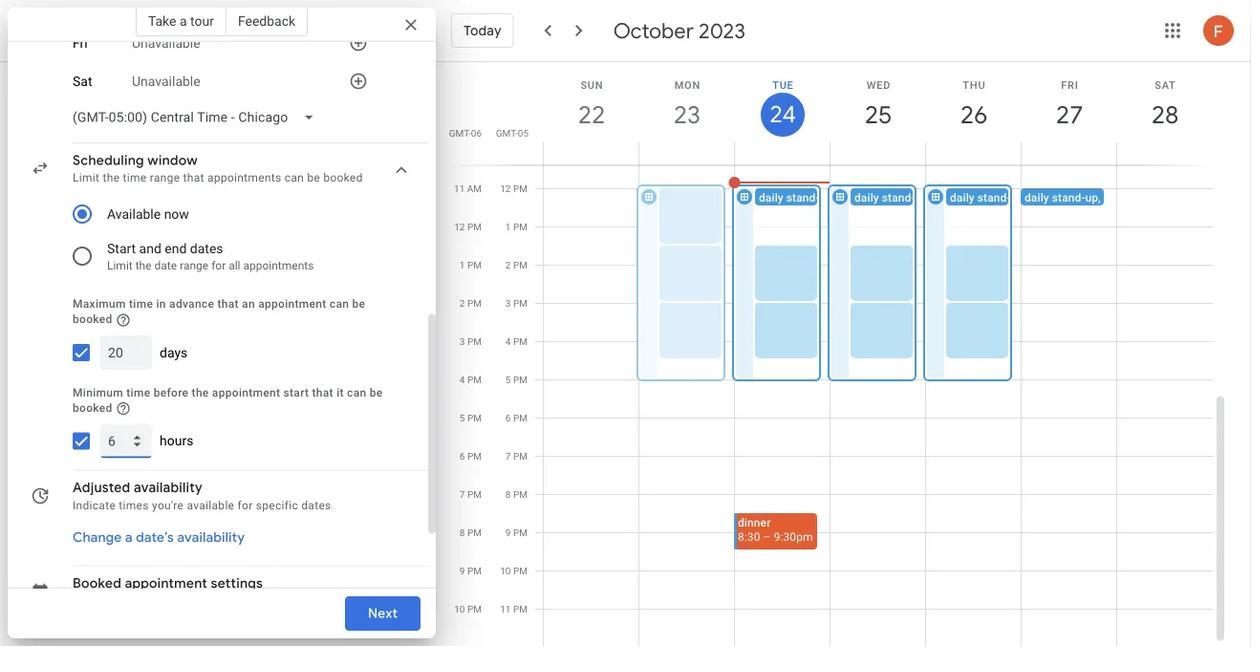 Task type: describe. For each thing, give the bounding box(es) containing it.
thu
[[963, 79, 986, 91]]

fri for fri
[[73, 35, 88, 51]]

mon 23
[[673, 79, 701, 131]]

thursday, october 26 element
[[952, 93, 996, 137]]

0 vertical spatial 1 pm
[[506, 221, 528, 233]]

27 column header
[[1021, 62, 1118, 165]]

stand- for 3rd daily stand-up button from the right
[[787, 191, 820, 205]]

for inside start and end dates limit the date range for all appointments
[[211, 259, 226, 272]]

time for minimum
[[126, 386, 150, 400]]

Maximum days in advance that an appointment can be booked number field
[[108, 335, 144, 370]]

daily for 3rd daily stand-up button from left
[[950, 191, 975, 205]]

change a date's availability button
[[65, 521, 253, 555]]

gmt- for 06
[[449, 127, 471, 139]]

05
[[518, 127, 529, 139]]

11 pm
[[500, 604, 528, 615]]

saturday, october 28 element
[[1144, 93, 1188, 137]]

booked appointment settings button
[[65, 570, 425, 613]]

24
[[769, 99, 795, 130]]

minimum
[[73, 386, 123, 400]]

scheduling window limit the time range that appointments can be booked
[[73, 152, 363, 185]]

gmt-06
[[449, 127, 482, 139]]

sunday, october 22 element
[[570, 93, 614, 137]]

next
[[368, 605, 398, 622]]

change
[[73, 529, 122, 547]]

window
[[148, 152, 198, 169]]

october 2023
[[614, 17, 746, 44]]

sat for sat
[[73, 73, 92, 89]]

dates inside the adjusted availability indicate times you're available for specific dates
[[301, 499, 331, 512]]

23
[[673, 99, 700, 131]]

indicate
[[73, 499, 116, 512]]

–
[[764, 531, 771, 544]]

1 horizontal spatial 3
[[506, 298, 511, 309]]

sat for sat 28
[[1155, 79, 1177, 91]]

take a tour button
[[136, 6, 227, 36]]

1 vertical spatial 9
[[460, 566, 465, 577]]

days
[[160, 345, 188, 360]]

22
[[577, 99, 604, 131]]

maximum time in advance that an appointment can be booked
[[73, 297, 366, 326]]

0 horizontal spatial 8 pm
[[460, 527, 482, 539]]

be inside maximum time in advance that an appointment can be booked
[[352, 297, 366, 311]]

an
[[242, 297, 255, 311]]

1 vertical spatial 5
[[460, 413, 465, 424]]

start and end dates limit the date range for all appointments
[[107, 240, 314, 272]]

appointment inside dropdown button
[[125, 575, 207, 592]]

now
[[164, 206, 189, 222]]

appointments inside scheduling window limit the time range that appointments can be booked
[[207, 171, 282, 185]]

limit inside scheduling window limit the time range that appointments can be booked
[[73, 171, 100, 185]]

daily for 3rd daily stand-up button from the right
[[759, 191, 784, 205]]

fri for fri 27
[[1061, 79, 1079, 91]]

0 horizontal spatial 2
[[460, 298, 465, 309]]

2 daily stand-up button from the left
[[851, 189, 964, 206]]

25
[[864, 99, 891, 131]]

advance
[[169, 297, 214, 311]]

appointment inside minimum time before the appointment start that it can be booked
[[212, 386, 280, 400]]

mon
[[675, 79, 701, 91]]

can for time
[[347, 386, 367, 400]]

take
[[148, 13, 176, 29]]

4 stand- from the left
[[1053, 191, 1086, 205]]

0 vertical spatial 12 pm
[[500, 183, 528, 195]]

in
[[156, 297, 166, 311]]

range inside scheduling window limit the time range that appointments can be booked
[[150, 171, 180, 185]]

gmt-05
[[496, 127, 529, 139]]

booked for window
[[323, 171, 363, 185]]

0 vertical spatial 9
[[506, 527, 511, 539]]

0 horizontal spatial 6 pm
[[460, 451, 482, 462]]

be for time
[[370, 386, 383, 400]]

1 vertical spatial 6
[[460, 451, 465, 462]]

27
[[1055, 99, 1082, 131]]

11 for 11 am
[[454, 183, 465, 195]]

06
[[471, 127, 482, 139]]

4 daily from the left
[[1025, 191, 1050, 205]]

1 vertical spatial 1
[[460, 260, 465, 271]]

feedback
[[238, 13, 296, 29]]

next button
[[345, 591, 421, 637]]

24 column header
[[734, 62, 831, 165]]

wed 25
[[864, 79, 891, 131]]

available
[[107, 206, 161, 222]]

and
[[139, 240, 161, 256]]

1 horizontal spatial 7 pm
[[506, 451, 528, 462]]

0 vertical spatial 6
[[506, 413, 511, 424]]

appointments inside start and end dates limit the date range for all appointments
[[243, 259, 314, 272]]

tue 24
[[769, 79, 795, 130]]

availability inside button
[[177, 529, 245, 547]]

1 vertical spatial 10
[[454, 604, 465, 615]]

0 vertical spatial 8 pm
[[506, 489, 528, 501]]

take a tour
[[148, 13, 214, 29]]

booked for time
[[73, 401, 112, 415]]

tour
[[190, 13, 214, 29]]

1 horizontal spatial 2
[[506, 260, 511, 271]]

0 vertical spatial 3 pm
[[506, 298, 528, 309]]

all
[[229, 259, 240, 272]]

range inside start and end dates limit the date range for all appointments
[[180, 259, 209, 272]]

scheduling
[[73, 152, 144, 169]]

adjusted availability indicate times you're available for specific dates
[[73, 480, 331, 512]]

Minimum amount of hours before the start of the appointment that it can be booked number field
[[108, 424, 144, 459]]

wed
[[867, 79, 891, 91]]

maximum
[[73, 297, 126, 311]]

1 vertical spatial 5 pm
[[460, 413, 482, 424]]

0 horizontal spatial 9 pm
[[460, 566, 482, 577]]

can for window
[[285, 171, 304, 185]]

8:30
[[738, 531, 761, 544]]

1 vertical spatial 7 pm
[[460, 489, 482, 501]]

0 vertical spatial 8
[[506, 489, 511, 501]]

0 horizontal spatial 2 pm
[[460, 298, 482, 309]]

hours
[[160, 433, 193, 449]]

0 horizontal spatial 8
[[460, 527, 465, 539]]

3 daily stand-up from the left
[[950, 191, 1024, 205]]

0 horizontal spatial 3
[[460, 336, 465, 348]]

11 for 11 pm
[[500, 604, 511, 615]]

1 horizontal spatial 6 pm
[[506, 413, 528, 424]]

sat 28
[[1151, 79, 1178, 131]]

daily stand-up , 12pm
[[1025, 191, 1134, 205]]

26 column header
[[926, 62, 1022, 165]]

unavailable for fri
[[132, 35, 200, 51]]

gmt- for 05
[[496, 127, 518, 139]]

9:30pm
[[774, 531, 813, 544]]

for inside the adjusted availability indicate times you're available for specific dates
[[238, 499, 253, 512]]

0 horizontal spatial 10 pm
[[454, 604, 482, 615]]



Task type: locate. For each thing, give the bounding box(es) containing it.
1 vertical spatial limit
[[107, 259, 133, 272]]

up down 25 column header
[[915, 191, 929, 205]]

1 vertical spatial can
[[330, 297, 349, 311]]

2 vertical spatial can
[[347, 386, 367, 400]]

0 vertical spatial appointments
[[207, 171, 282, 185]]

appointment
[[258, 297, 327, 311], [212, 386, 280, 400], [125, 575, 207, 592]]

dates
[[190, 240, 223, 256], [301, 499, 331, 512]]

23 column header
[[639, 62, 735, 165]]

1 vertical spatial fri
[[1061, 79, 1079, 91]]

1 vertical spatial 4
[[460, 374, 465, 386]]

0 vertical spatial can
[[285, 171, 304, 185]]

booked appointment settings
[[73, 575, 263, 592]]

1 horizontal spatial 6
[[506, 413, 511, 424]]

daily left the , at the right of the page
[[1025, 191, 1050, 205]]

0 horizontal spatial 3 pm
[[460, 336, 482, 348]]

1 down 11 am
[[460, 260, 465, 271]]

3 up from the left
[[1011, 191, 1024, 205]]

8 pm
[[506, 489, 528, 501], [460, 527, 482, 539]]

0 horizontal spatial 7 pm
[[460, 489, 482, 501]]

7 pm
[[506, 451, 528, 462], [460, 489, 482, 501]]

0 vertical spatial 6 pm
[[506, 413, 528, 424]]

booked
[[73, 575, 122, 592]]

1 vertical spatial range
[[180, 259, 209, 272]]

25 column header
[[830, 62, 926, 165]]

feedback button
[[227, 6, 308, 36]]

up left daily stand-up , 12pm
[[1011, 191, 1024, 205]]

28 column header
[[1117, 62, 1213, 165]]

2 daily from the left
[[855, 191, 879, 205]]

None field
[[65, 100, 330, 135]]

12 pm right am
[[500, 183, 528, 195]]

10 up 11 pm
[[500, 566, 511, 577]]

2 pm
[[506, 260, 528, 271], [460, 298, 482, 309]]

1 horizontal spatial 9
[[506, 527, 511, 539]]

appointments
[[207, 171, 282, 185], [243, 259, 314, 272]]

that down window
[[183, 171, 204, 185]]

stand- down wednesday, october 25 element
[[882, 191, 915, 205]]

12 right am
[[500, 183, 511, 195]]

available
[[187, 499, 234, 512]]

you're
[[152, 499, 184, 512]]

2 up from the left
[[915, 191, 929, 205]]

a inside button
[[125, 529, 133, 547]]

0 horizontal spatial 12
[[454, 221, 465, 233]]

2 gmt- from the left
[[496, 127, 518, 139]]

1 vertical spatial 3
[[460, 336, 465, 348]]

1 vertical spatial dates
[[301, 499, 331, 512]]

0 vertical spatial 2 pm
[[506, 260, 528, 271]]

1 vertical spatial 12 pm
[[454, 221, 482, 233]]

available now
[[107, 206, 189, 222]]

0 horizontal spatial the
[[103, 171, 120, 185]]

1 horizontal spatial 8
[[506, 489, 511, 501]]

0 horizontal spatial 12 pm
[[454, 221, 482, 233]]

for
[[211, 259, 226, 272], [238, 499, 253, 512]]

unavailable
[[132, 35, 200, 51], [132, 73, 200, 89]]

0 vertical spatial limit
[[73, 171, 100, 185]]

be inside minimum time before the appointment start that it can be booked
[[370, 386, 383, 400]]

a inside button
[[180, 13, 187, 29]]

grid containing 22
[[444, 62, 1229, 646]]

2 unavailable from the top
[[132, 73, 200, 89]]

option group
[[65, 193, 394, 277]]

that inside maximum time in advance that an appointment can be booked
[[217, 297, 239, 311]]

the down scheduling
[[103, 171, 120, 185]]

booked inside minimum time before the appointment start that it can be booked
[[73, 401, 112, 415]]

option group containing available now
[[65, 193, 394, 277]]

tue
[[773, 79, 794, 91]]

minimum time before the appointment start that it can be booked
[[73, 386, 383, 415]]

daily down 26
[[950, 191, 975, 205]]

1 horizontal spatial 5 pm
[[506, 374, 528, 386]]

fri
[[73, 35, 88, 51], [1061, 79, 1079, 91]]

1 stand- from the left
[[787, 191, 820, 205]]

tuesday, october 24, today element
[[761, 93, 805, 137]]

2 daily stand-up from the left
[[855, 191, 929, 205]]

1 horizontal spatial 8 pm
[[506, 489, 528, 501]]

1 vertical spatial 4 pm
[[460, 374, 482, 386]]

be inside scheduling window limit the time range that appointments can be booked
[[307, 171, 320, 185]]

1 daily stand-up from the left
[[759, 191, 833, 205]]

range down window
[[150, 171, 180, 185]]

6
[[506, 413, 511, 424], [460, 451, 465, 462]]

sun 22
[[577, 79, 604, 131]]

0 vertical spatial booked
[[323, 171, 363, 185]]

2
[[506, 260, 511, 271], [460, 298, 465, 309]]

2 horizontal spatial be
[[370, 386, 383, 400]]

the inside start and end dates limit the date range for all appointments
[[135, 259, 152, 272]]

up left 12pm
[[1086, 191, 1099, 205]]

1 vertical spatial 9 pm
[[460, 566, 482, 577]]

that for window
[[183, 171, 204, 185]]

that left an
[[217, 297, 239, 311]]

appointment left the start
[[212, 386, 280, 400]]

26
[[959, 99, 987, 131]]

3 pm
[[506, 298, 528, 309], [460, 336, 482, 348]]

1 vertical spatial booked
[[73, 313, 112, 326]]

today
[[464, 22, 502, 39]]

0 vertical spatial appointment
[[258, 297, 327, 311]]

1 horizontal spatial 9 pm
[[506, 527, 528, 539]]

the for time
[[192, 386, 209, 400]]

time inside maximum time in advance that an appointment can be booked
[[129, 297, 153, 311]]

2 horizontal spatial the
[[192, 386, 209, 400]]

1 vertical spatial unavailable
[[132, 73, 200, 89]]

availability inside the adjusted availability indicate times you're available for specific dates
[[134, 480, 203, 497]]

booked inside scheduling window limit the time range that appointments can be booked
[[323, 171, 363, 185]]

the inside minimum time before the appointment start that it can be booked
[[192, 386, 209, 400]]

appointment down the change a date's availability button
[[125, 575, 207, 592]]

0 vertical spatial be
[[307, 171, 320, 185]]

the for window
[[103, 171, 120, 185]]

times
[[119, 499, 149, 512]]

sat up saturday, october 28 element
[[1155, 79, 1177, 91]]

1 horizontal spatial 10
[[500, 566, 511, 577]]

4 up from the left
[[1086, 191, 1099, 205]]

friday, october 27 element
[[1048, 93, 1092, 137]]

2023
[[699, 17, 746, 44]]

6 pm
[[506, 413, 528, 424], [460, 451, 482, 462]]

0 vertical spatial that
[[183, 171, 204, 185]]

daily stand-up
[[759, 191, 833, 205], [855, 191, 929, 205], [950, 191, 1024, 205]]

1 vertical spatial availability
[[177, 529, 245, 547]]

sun
[[581, 79, 604, 91]]

daily stand-up button down wednesday, october 25 element
[[851, 189, 964, 206]]

3 daily stand-up button from the left
[[947, 189, 1059, 206]]

monday, october 23 element
[[665, 93, 709, 137]]

5
[[506, 374, 511, 386], [460, 413, 465, 424]]

1 pm
[[506, 221, 528, 233], [460, 260, 482, 271]]

grid
[[444, 62, 1229, 646]]

settings
[[211, 575, 263, 592]]

9
[[506, 527, 511, 539], [460, 566, 465, 577]]

start
[[107, 240, 136, 256]]

1 vertical spatial that
[[217, 297, 239, 311]]

daily stand-up button down tuesday, october 24, today element
[[755, 189, 868, 206]]

3 stand- from the left
[[978, 191, 1011, 205]]

a left date's
[[125, 529, 133, 547]]

sat inside sat 28
[[1155, 79, 1177, 91]]

0 horizontal spatial dates
[[190, 240, 223, 256]]

limit down scheduling
[[73, 171, 100, 185]]

1 vertical spatial 7
[[460, 489, 465, 501]]

1 horizontal spatial fri
[[1061, 79, 1079, 91]]

1 horizontal spatial 1
[[506, 221, 511, 233]]

12
[[500, 183, 511, 195], [454, 221, 465, 233]]

stand- left daily stand-up , 12pm
[[978, 191, 1011, 205]]

today button
[[451, 8, 514, 54]]

0 horizontal spatial a
[[125, 529, 133, 547]]

time left in
[[129, 297, 153, 311]]

dates right end
[[190, 240, 223, 256]]

0 vertical spatial 10 pm
[[500, 566, 528, 577]]

a for change
[[125, 529, 133, 547]]

fri inside fri 27
[[1061, 79, 1079, 91]]

sat up scheduling
[[73, 73, 92, 89]]

range down end
[[180, 259, 209, 272]]

0 horizontal spatial be
[[307, 171, 320, 185]]

1 vertical spatial 1 pm
[[460, 260, 482, 271]]

daily down tuesday, october 24, today element
[[759, 191, 784, 205]]

0 vertical spatial for
[[211, 259, 226, 272]]

time down scheduling
[[123, 171, 147, 185]]

2 vertical spatial appointment
[[125, 575, 207, 592]]

0 horizontal spatial 11
[[454, 183, 465, 195]]

that inside minimum time before the appointment start that it can be booked
[[312, 386, 334, 400]]

0 horizontal spatial 6
[[460, 451, 465, 462]]

0 horizontal spatial 7
[[460, 489, 465, 501]]

daily stand-up down wednesday, october 25 element
[[855, 191, 929, 205]]

10
[[500, 566, 511, 577], [454, 604, 465, 615]]

wednesday, october 25 element
[[857, 93, 901, 137]]

a for take
[[180, 13, 187, 29]]

booked inside maximum time in advance that an appointment can be booked
[[73, 313, 112, 326]]

that inside scheduling window limit the time range that appointments can be booked
[[183, 171, 204, 185]]

1 vertical spatial appointments
[[243, 259, 314, 272]]

it
[[337, 386, 344, 400]]

10 pm left 11 pm
[[454, 604, 482, 615]]

0 vertical spatial 12
[[500, 183, 511, 195]]

2 stand- from the left
[[882, 191, 915, 205]]

7
[[506, 451, 511, 462], [460, 489, 465, 501]]

1 horizontal spatial 10 pm
[[500, 566, 528, 577]]

0 vertical spatial unavailable
[[132, 35, 200, 51]]

12 down 11 am
[[454, 221, 465, 233]]

booked
[[323, 171, 363, 185], [73, 313, 112, 326], [73, 401, 112, 415]]

change a date's availability
[[73, 529, 245, 547]]

1 up from the left
[[820, 191, 833, 205]]

appointments right "all"
[[243, 259, 314, 272]]

that for time
[[312, 386, 334, 400]]

0 horizontal spatial 5 pm
[[460, 413, 482, 424]]

1 gmt- from the left
[[449, 127, 471, 139]]

4 pm
[[506, 336, 528, 348], [460, 374, 482, 386]]

pm
[[513, 183, 528, 195], [468, 221, 482, 233], [513, 221, 528, 233], [468, 260, 482, 271], [513, 260, 528, 271], [468, 298, 482, 309], [513, 298, 528, 309], [468, 336, 482, 348], [513, 336, 528, 348], [468, 374, 482, 386], [513, 374, 528, 386], [468, 413, 482, 424], [513, 413, 528, 424], [468, 451, 482, 462], [513, 451, 528, 462], [468, 489, 482, 501], [513, 489, 528, 501], [468, 527, 482, 539], [513, 527, 528, 539], [468, 566, 482, 577], [513, 566, 528, 577], [468, 604, 482, 615], [513, 604, 528, 615]]

1 vertical spatial appointment
[[212, 386, 280, 400]]

availability up you're
[[134, 480, 203, 497]]

unavailable for sat
[[132, 73, 200, 89]]

2 vertical spatial the
[[192, 386, 209, 400]]

can inside scheduling window limit the time range that appointments can be booked
[[285, 171, 304, 185]]

can inside minimum time before the appointment start that it can be booked
[[347, 386, 367, 400]]

dinner 8:30 – 9:30pm
[[738, 516, 813, 544]]

daily for 2nd daily stand-up button from the left
[[855, 191, 879, 205]]

0 vertical spatial 1
[[506, 221, 511, 233]]

fri 27
[[1055, 79, 1082, 131]]

be for window
[[307, 171, 320, 185]]

daily stand-up down thursday, october 26 'element'
[[950, 191, 1024, 205]]

adjusted
[[73, 480, 130, 497]]

1 horizontal spatial be
[[352, 297, 366, 311]]

,
[[1099, 191, 1101, 205]]

availability
[[134, 480, 203, 497], [177, 529, 245, 547]]

appointment right an
[[258, 297, 327, 311]]

10 left 11 pm
[[454, 604, 465, 615]]

1 vertical spatial time
[[129, 297, 153, 311]]

0 vertical spatial fri
[[73, 35, 88, 51]]

12 pm down 11 am
[[454, 221, 482, 233]]

date
[[154, 259, 177, 272]]

1 horizontal spatial 12 pm
[[500, 183, 528, 195]]

time inside scheduling window limit the time range that appointments can be booked
[[123, 171, 147, 185]]

october
[[614, 17, 694, 44]]

date's
[[136, 529, 174, 547]]

sat
[[73, 73, 92, 89], [1155, 79, 1177, 91]]

12pm
[[1104, 191, 1134, 205]]

0 vertical spatial 4 pm
[[506, 336, 528, 348]]

for left "all"
[[211, 259, 226, 272]]

stand- for 3rd daily stand-up button from left
[[978, 191, 1011, 205]]

1 vertical spatial 3 pm
[[460, 336, 482, 348]]

stand- left the , at the right of the page
[[1053, 191, 1086, 205]]

appointments up start and end dates limit the date range for all appointments
[[207, 171, 282, 185]]

1 horizontal spatial sat
[[1155, 79, 1177, 91]]

0 vertical spatial 4
[[506, 336, 511, 348]]

availability down available
[[177, 529, 245, 547]]

am
[[467, 183, 482, 195]]

limit inside start and end dates limit the date range for all appointments
[[107, 259, 133, 272]]

daily stand-up down tuesday, october 24, today element
[[759, 191, 833, 205]]

the right 'before' in the bottom left of the page
[[192, 386, 209, 400]]

3
[[506, 298, 511, 309], [460, 336, 465, 348]]

1 horizontal spatial 2 pm
[[506, 260, 528, 271]]

1 vertical spatial 12
[[454, 221, 465, 233]]

0 horizontal spatial 4 pm
[[460, 374, 482, 386]]

3 daily from the left
[[950, 191, 975, 205]]

0 horizontal spatial limit
[[73, 171, 100, 185]]

the down and
[[135, 259, 152, 272]]

up down 24 column header
[[820, 191, 833, 205]]

1 down gmt-05
[[506, 221, 511, 233]]

that left it
[[312, 386, 334, 400]]

0 horizontal spatial 9
[[460, 566, 465, 577]]

22 column header
[[543, 62, 640, 165]]

1 pm down gmt-05
[[506, 221, 528, 233]]

2 vertical spatial time
[[126, 386, 150, 400]]

0 vertical spatial the
[[103, 171, 120, 185]]

10 pm up 11 pm
[[500, 566, 528, 577]]

stand- down tuesday, october 24, today element
[[787, 191, 820, 205]]

0 vertical spatial 7
[[506, 451, 511, 462]]

1 daily stand-up button from the left
[[755, 189, 868, 206]]

1 daily from the left
[[759, 191, 784, 205]]

dates right specific
[[301, 499, 331, 512]]

28
[[1151, 99, 1178, 131]]

range
[[150, 171, 180, 185], [180, 259, 209, 272]]

time for maximum
[[129, 297, 153, 311]]

thu 26
[[959, 79, 987, 131]]

time
[[123, 171, 147, 185], [129, 297, 153, 311], [126, 386, 150, 400]]

1 vertical spatial 2 pm
[[460, 298, 482, 309]]

the inside scheduling window limit the time range that appointments can be booked
[[103, 171, 120, 185]]

daily down 25
[[855, 191, 879, 205]]

stand- for 2nd daily stand-up button from the left
[[882, 191, 915, 205]]

dates inside start and end dates limit the date range for all appointments
[[190, 240, 223, 256]]

for left specific
[[238, 499, 253, 512]]

time inside minimum time before the appointment start that it can be booked
[[126, 386, 150, 400]]

1 horizontal spatial daily stand-up
[[855, 191, 929, 205]]

1
[[506, 221, 511, 233], [460, 260, 465, 271]]

0 vertical spatial range
[[150, 171, 180, 185]]

1 horizontal spatial limit
[[107, 259, 133, 272]]

gmt- right 06
[[496, 127, 518, 139]]

0 vertical spatial time
[[123, 171, 147, 185]]

1 horizontal spatial 7
[[506, 451, 511, 462]]

0 vertical spatial 5
[[506, 374, 511, 386]]

a left tour
[[180, 13, 187, 29]]

appointment inside maximum time in advance that an appointment can be booked
[[258, 297, 327, 311]]

before
[[154, 386, 189, 400]]

1 horizontal spatial 12
[[500, 183, 511, 195]]

limit down start
[[107, 259, 133, 272]]

1 unavailable from the top
[[132, 35, 200, 51]]

1 vertical spatial be
[[352, 297, 366, 311]]

end
[[165, 240, 187, 256]]

dinner
[[738, 516, 771, 530]]

specific
[[256, 499, 298, 512]]

1 pm down 11 am
[[460, 260, 482, 271]]

time left 'before' in the bottom left of the page
[[126, 386, 150, 400]]

9 pm
[[506, 527, 528, 539], [460, 566, 482, 577]]

gmt- left gmt-05
[[449, 127, 471, 139]]

2 horizontal spatial daily stand-up
[[950, 191, 1024, 205]]

1 vertical spatial 8
[[460, 527, 465, 539]]

daily stand-up button down thursday, october 26 'element'
[[947, 189, 1059, 206]]

10 pm
[[500, 566, 528, 577], [454, 604, 482, 615]]

stand-
[[787, 191, 820, 205], [882, 191, 915, 205], [978, 191, 1011, 205], [1053, 191, 1086, 205]]

0 horizontal spatial 1 pm
[[460, 260, 482, 271]]

that
[[183, 171, 204, 185], [217, 297, 239, 311], [312, 386, 334, 400]]

start
[[284, 386, 309, 400]]

can inside maximum time in advance that an appointment can be booked
[[330, 297, 349, 311]]

2 vertical spatial booked
[[73, 401, 112, 415]]

11 am
[[454, 183, 482, 195]]

limit
[[73, 171, 100, 185], [107, 259, 133, 272]]



Task type: vqa. For each thing, say whether or not it's contained in the screenshot.


